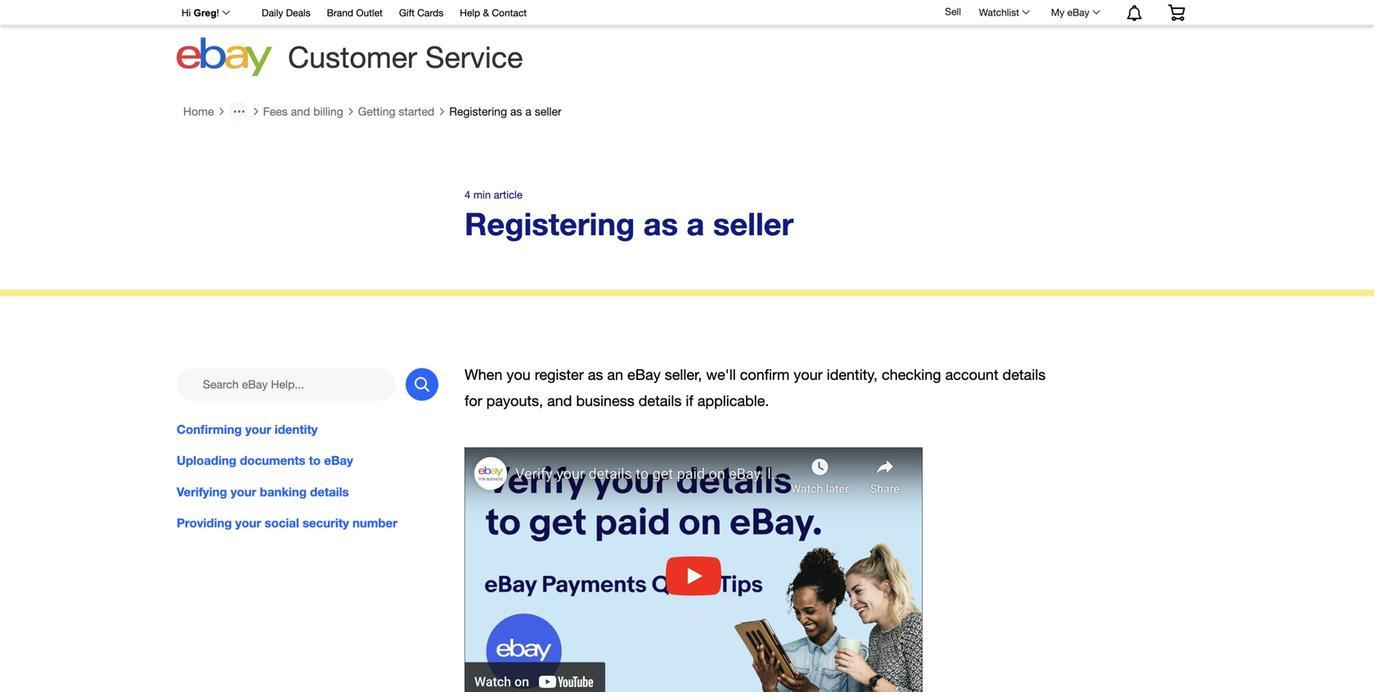 Task type: describe. For each thing, give the bounding box(es) containing it.
social
[[265, 516, 299, 531]]

payouts,
[[486, 393, 543, 410]]

Search eBay Help... text field
[[177, 369, 396, 401]]

to
[[309, 454, 321, 468]]

0 horizontal spatial and
[[291, 104, 310, 118]]

4
[[465, 189, 471, 201]]

sell
[[945, 6, 961, 17]]

1 horizontal spatial details
[[639, 393, 682, 410]]

confirming
[[177, 423, 242, 437]]

your for identity
[[245, 423, 271, 437]]

an
[[607, 367, 623, 384]]

register
[[535, 367, 584, 384]]

we'll
[[706, 367, 736, 384]]

security
[[303, 516, 349, 531]]

brand outlet
[[327, 7, 383, 18]]

uploading documents to ebay
[[177, 454, 353, 468]]

outlet
[[356, 7, 383, 18]]

verifying
[[177, 485, 227, 500]]

providing your social security number
[[177, 516, 398, 531]]

deals
[[286, 7, 310, 18]]

gift
[[399, 7, 415, 18]]

identity
[[275, 423, 318, 437]]

providing
[[177, 516, 232, 531]]

home
[[183, 104, 214, 118]]

business
[[576, 393, 635, 410]]

greg
[[194, 7, 216, 18]]

uploading
[[177, 454, 236, 468]]

0 vertical spatial details
[[1003, 367, 1046, 384]]

help & contact
[[460, 7, 527, 18]]

0 horizontal spatial a
[[525, 104, 532, 118]]

uploading documents to ebay link
[[177, 452, 438, 470]]

gift cards link
[[399, 4, 444, 22]]

checking
[[882, 367, 941, 384]]

your inside when you register as an ebay seller, we'll confirm your identity, checking account details for payouts, and business details if applicable.
[[794, 367, 823, 384]]

documents
[[240, 454, 305, 468]]

started
[[399, 104, 435, 118]]

account navigation
[[173, 0, 1197, 25]]

hi greg !
[[182, 7, 219, 18]]

fees and billing link
[[263, 104, 343, 118]]

!
[[216, 7, 219, 18]]

ebay inside when you register as an ebay seller, we'll confirm your identity, checking account details for payouts, and business details if applicable.
[[627, 367, 661, 384]]

identity,
[[827, 367, 878, 384]]

you
[[507, 367, 531, 384]]

&
[[483, 7, 489, 18]]

cards
[[417, 7, 444, 18]]

confirming your identity link
[[177, 421, 438, 439]]

verifying your banking details link
[[177, 483, 438, 501]]

seller inside 4 min article registering as a seller
[[713, 205, 794, 242]]

as inside 4 min article registering as a seller
[[644, 205, 678, 242]]

help
[[460, 7, 480, 18]]

customer
[[288, 40, 417, 74]]

daily deals
[[262, 7, 310, 18]]

ebay inside account navigation
[[1067, 7, 1090, 18]]

sell link
[[938, 6, 968, 17]]



Task type: locate. For each thing, give the bounding box(es) containing it.
registering
[[449, 104, 507, 118], [465, 205, 635, 242]]

service
[[425, 40, 523, 74]]

details left if
[[639, 393, 682, 410]]

0 vertical spatial seller
[[535, 104, 562, 118]]

details right account
[[1003, 367, 1046, 384]]

0 horizontal spatial ebay
[[324, 454, 353, 468]]

1 vertical spatial registering
[[465, 205, 635, 242]]

confirming your identity
[[177, 423, 318, 437]]

getting started link
[[358, 104, 435, 118]]

your for social
[[235, 516, 261, 531]]

2 vertical spatial as
[[588, 367, 603, 384]]

watchlist link
[[970, 2, 1037, 22]]

account
[[945, 367, 999, 384]]

min
[[473, 189, 491, 201]]

and down register
[[547, 393, 572, 410]]

daily
[[262, 7, 283, 18]]

your shopping cart image
[[1167, 4, 1186, 21]]

your for banking
[[231, 485, 256, 500]]

1 vertical spatial and
[[547, 393, 572, 410]]

1 horizontal spatial as
[[588, 367, 603, 384]]

4 min article registering as a seller
[[465, 189, 794, 242]]

and
[[291, 104, 310, 118], [547, 393, 572, 410]]

confirm
[[740, 367, 790, 384]]

as inside when you register as an ebay seller, we'll confirm your identity, checking account details for payouts, and business details if applicable.
[[588, 367, 603, 384]]

ebay right 'my'
[[1067, 7, 1090, 18]]

home link
[[183, 104, 214, 118]]

your right confirm
[[794, 367, 823, 384]]

your
[[794, 367, 823, 384], [245, 423, 271, 437], [231, 485, 256, 500], [235, 516, 261, 531]]

registering as a seller link
[[449, 104, 562, 118]]

my ebay
[[1051, 7, 1090, 18]]

banking
[[260, 485, 307, 500]]

article
[[494, 189, 523, 201]]

0 vertical spatial as
[[510, 104, 522, 118]]

ebay right to in the bottom left of the page
[[324, 454, 353, 468]]

daily deals link
[[262, 4, 310, 22]]

registering as a seller main content
[[0, 95, 1374, 693]]

registering down article
[[465, 205, 635, 242]]

1 vertical spatial ebay
[[627, 367, 661, 384]]

fees
[[263, 104, 288, 118]]

as
[[510, 104, 522, 118], [644, 205, 678, 242], [588, 367, 603, 384]]

my ebay link
[[1042, 2, 1108, 22]]

registering inside 4 min article registering as a seller
[[465, 205, 635, 242]]

help & contact link
[[460, 4, 527, 22]]

1 vertical spatial seller
[[713, 205, 794, 242]]

details inside verifying your banking details link
[[310, 485, 349, 500]]

your left social
[[235, 516, 261, 531]]

0 horizontal spatial seller
[[535, 104, 562, 118]]

a
[[525, 104, 532, 118], [687, 205, 705, 242]]

getting started
[[358, 104, 435, 118]]

ebay right an
[[627, 367, 661, 384]]

2 horizontal spatial details
[[1003, 367, 1046, 384]]

1 horizontal spatial ebay
[[627, 367, 661, 384]]

and right fees
[[291, 104, 310, 118]]

registering down service
[[449, 104, 507, 118]]

0 vertical spatial ebay
[[1067, 7, 1090, 18]]

1 vertical spatial as
[[644, 205, 678, 242]]

1 horizontal spatial and
[[547, 393, 572, 410]]

if
[[686, 393, 693, 410]]

0 horizontal spatial details
[[310, 485, 349, 500]]

contact
[[492, 7, 527, 18]]

fees and billing
[[263, 104, 343, 118]]

my
[[1051, 7, 1065, 18]]

brand outlet link
[[327, 4, 383, 22]]

2 horizontal spatial ebay
[[1067, 7, 1090, 18]]

and inside when you register as an ebay seller, we'll confirm your identity, checking account details for payouts, and business details if applicable.
[[547, 393, 572, 410]]

gift cards
[[399, 7, 444, 18]]

2 vertical spatial ebay
[[324, 454, 353, 468]]

0 vertical spatial and
[[291, 104, 310, 118]]

0 vertical spatial a
[[525, 104, 532, 118]]

0 horizontal spatial as
[[510, 104, 522, 118]]

seller
[[535, 104, 562, 118], [713, 205, 794, 242]]

2 horizontal spatial as
[[644, 205, 678, 242]]

brand
[[327, 7, 353, 18]]

getting
[[358, 104, 396, 118]]

1 vertical spatial details
[[639, 393, 682, 410]]

hi
[[182, 7, 191, 18]]

when you register as an ebay seller, we'll confirm your identity, checking account details for payouts, and business details if applicable.
[[465, 367, 1046, 410]]

verifying your banking details
[[177, 485, 349, 500]]

1 horizontal spatial a
[[687, 205, 705, 242]]

your down the uploading documents to ebay in the bottom of the page
[[231, 485, 256, 500]]

for
[[465, 393, 482, 410]]

watchlist
[[979, 7, 1019, 18]]

customer service banner
[[173, 0, 1197, 82]]

0 vertical spatial registering
[[449, 104, 507, 118]]

your up the uploading documents to ebay in the bottom of the page
[[245, 423, 271, 437]]

1 horizontal spatial seller
[[713, 205, 794, 242]]

2 vertical spatial details
[[310, 485, 349, 500]]

registering as a seller
[[449, 104, 562, 118]]

billing
[[313, 104, 343, 118]]

when
[[465, 367, 503, 384]]

a inside 4 min article registering as a seller
[[687, 205, 705, 242]]

customer service
[[288, 40, 523, 74]]

applicable.
[[697, 393, 769, 410]]

1 vertical spatial a
[[687, 205, 705, 242]]

ebay
[[1067, 7, 1090, 18], [627, 367, 661, 384], [324, 454, 353, 468]]

number
[[353, 516, 398, 531]]

seller,
[[665, 367, 702, 384]]

details up security
[[310, 485, 349, 500]]

providing your social security number link
[[177, 514, 438, 532]]

details
[[1003, 367, 1046, 384], [639, 393, 682, 410], [310, 485, 349, 500]]



Task type: vqa. For each thing, say whether or not it's contained in the screenshot.
rightmost a
yes



